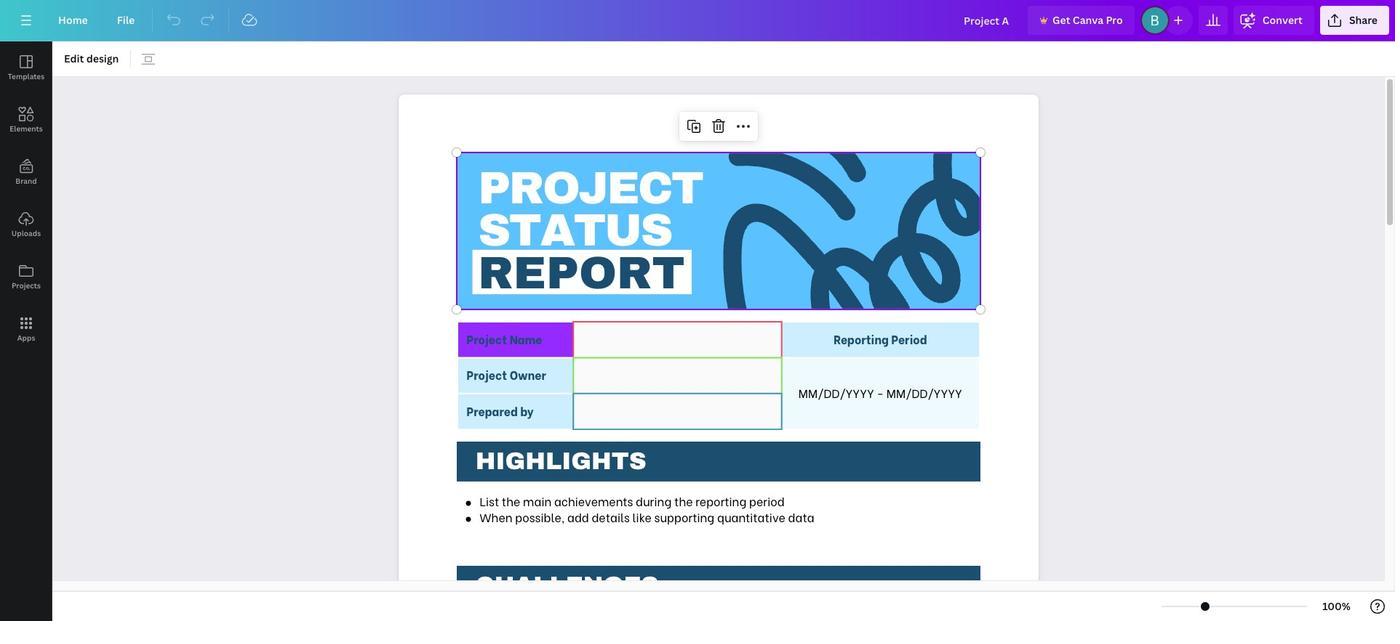 Task type: vqa. For each thing, say whether or not it's contained in the screenshot.
Zoom 'button'
no



Task type: describe. For each thing, give the bounding box(es) containing it.
list the main achievements during the reporting period when possible, add details like supporting quantitative data
[[480, 493, 814, 526]]

apps button
[[0, 303, 52, 356]]

quantitative
[[717, 509, 786, 526]]

none text field containing project status
[[398, 86, 1038, 622]]

achievements
[[554, 493, 633, 510]]

1 the from the left
[[502, 493, 520, 510]]

templates
[[8, 71, 44, 81]]

period
[[749, 493, 785, 510]]

Design title text field
[[952, 6, 1022, 35]]

share
[[1349, 13, 1378, 27]]

uploads button
[[0, 199, 52, 251]]

projects button
[[0, 251, 52, 303]]

main
[[523, 493, 552, 510]]

share button
[[1320, 6, 1389, 35]]

home link
[[47, 6, 99, 35]]

pro
[[1106, 13, 1123, 27]]

add
[[567, 509, 589, 526]]

get canva pro button
[[1028, 6, 1135, 35]]

main menu bar
[[0, 0, 1395, 41]]

file
[[117, 13, 135, 27]]

report
[[478, 249, 685, 298]]

edit
[[64, 52, 84, 65]]

home
[[58, 13, 88, 27]]

data
[[788, 509, 814, 526]]

convert
[[1263, 13, 1303, 27]]

details
[[592, 509, 630, 526]]

reporting
[[696, 493, 747, 510]]



Task type: locate. For each thing, give the bounding box(es) containing it.
side panel tab list
[[0, 41, 52, 356]]

canva
[[1073, 13, 1104, 27]]

project
[[478, 164, 702, 213]]

None text field
[[398, 86, 1038, 622]]

0 horizontal spatial the
[[502, 493, 520, 510]]

edit design button
[[58, 47, 125, 71]]

possible,
[[515, 509, 565, 526]]

status
[[478, 206, 671, 255]]

supporting
[[654, 509, 715, 526]]

the right during
[[674, 493, 693, 510]]

the
[[502, 493, 520, 510], [674, 493, 693, 510]]

get
[[1053, 13, 1070, 27]]

get canva pro
[[1053, 13, 1123, 27]]

like
[[633, 509, 652, 526]]

brand button
[[0, 146, 52, 199]]

file button
[[105, 6, 146, 35]]

templates button
[[0, 41, 52, 94]]

when
[[480, 509, 513, 526]]

1 horizontal spatial the
[[674, 493, 693, 510]]

edit design
[[64, 52, 119, 65]]

projects
[[12, 281, 41, 291]]

uploads
[[12, 228, 41, 239]]

elements button
[[0, 94, 52, 146]]

apps
[[17, 333, 35, 343]]

list
[[480, 493, 499, 510]]

2 the from the left
[[674, 493, 693, 510]]

100% button
[[1313, 596, 1360, 619]]

during
[[636, 493, 672, 510]]

convert button
[[1234, 6, 1314, 35]]

brand
[[15, 176, 37, 186]]

project status report
[[478, 164, 702, 298]]

elements
[[10, 124, 43, 134]]

design
[[86, 52, 119, 65]]

the right list
[[502, 493, 520, 510]]

100%
[[1323, 600, 1351, 614]]



